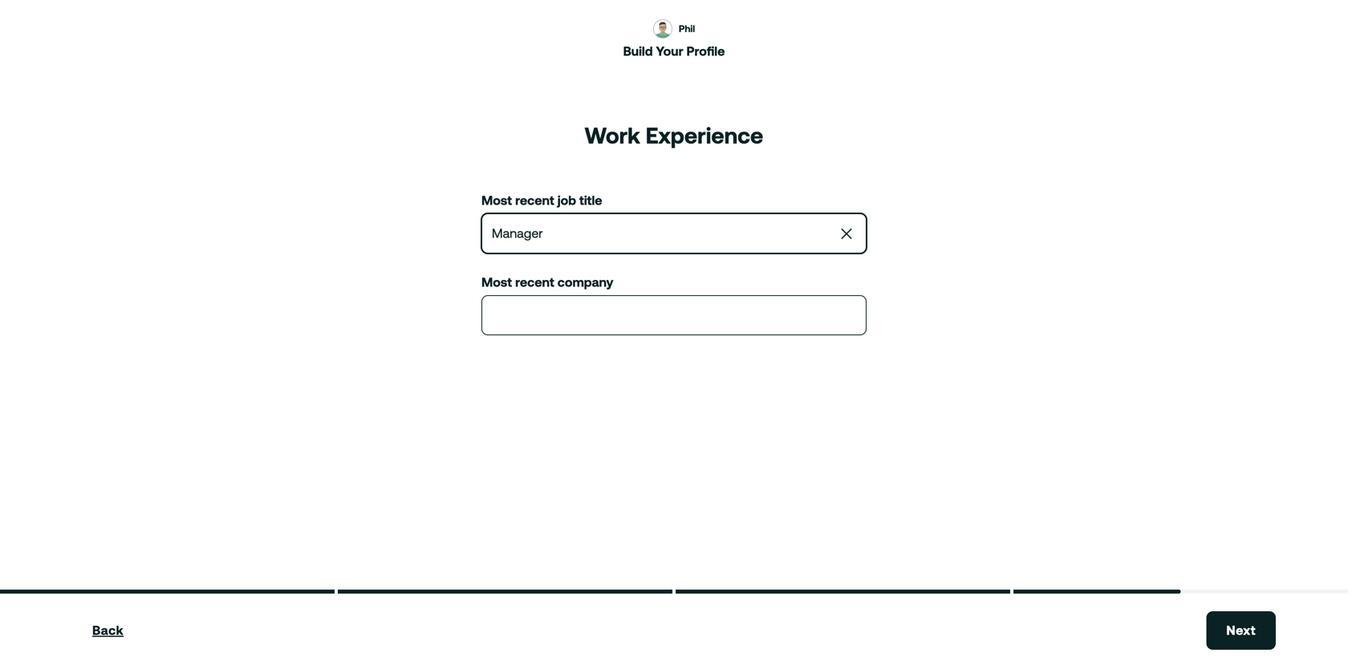 Task type: describe. For each thing, give the bounding box(es) containing it.
build
[[624, 44, 653, 59]]

work
[[585, 123, 641, 149]]

clear image
[[837, 224, 857, 243]]

2 100 percent progress bar from the left
[[338, 590, 673, 594]]

3 100 percent progress bar from the left
[[676, 590, 1011, 594]]

recent for company
[[516, 275, 555, 290]]

next
[[1227, 623, 1257, 638]]

job
[[558, 193, 577, 208]]

phil avatar image
[[653, 19, 673, 39]]

profile
[[687, 44, 725, 59]]



Task type: locate. For each thing, give the bounding box(es) containing it.
most for most recent company
[[482, 275, 512, 290]]

1 vertical spatial recent
[[516, 275, 555, 290]]

1 horizontal spatial 100 percent progress bar
[[338, 590, 673, 594]]

most recent company
[[482, 275, 614, 290]]

recent left "company"
[[516, 275, 555, 290]]

recent for job
[[516, 193, 555, 208]]

None text field
[[483, 296, 866, 335]]

2 recent from the top
[[516, 275, 555, 290]]

phil
[[679, 23, 695, 34]]

1 recent from the top
[[516, 193, 555, 208]]

next button
[[1207, 612, 1277, 650]]

1 most from the top
[[482, 193, 512, 208]]

back
[[92, 623, 124, 638]]

recent left job
[[516, 193, 555, 208]]

0 vertical spatial recent
[[516, 193, 555, 208]]

100 percent progress bar
[[0, 590, 335, 594], [338, 590, 673, 594], [676, 590, 1011, 594]]

company
[[558, 275, 614, 290]]

50 percent progress bar
[[1014, 590, 1349, 594]]

most for most recent job title
[[482, 193, 512, 208]]

2 most from the top
[[482, 275, 512, 290]]

work experience
[[585, 123, 764, 149]]

0 vertical spatial most
[[482, 193, 512, 208]]

1 vertical spatial most
[[482, 275, 512, 290]]

0 horizontal spatial 100 percent progress bar
[[0, 590, 335, 594]]

title
[[580, 193, 603, 208]]

1 100 percent progress bar from the left
[[0, 590, 335, 594]]

None text field
[[483, 214, 828, 253]]

2 horizontal spatial 100 percent progress bar
[[676, 590, 1011, 594]]

50 percent image
[[1014, 590, 1182, 594]]

most
[[482, 193, 512, 208], [482, 275, 512, 290]]

None field
[[482, 397, 522, 437], [482, 397, 522, 437], [482, 397, 522, 437], [482, 397, 522, 437], [482, 397, 522, 437], [482, 397, 522, 437], [482, 397, 522, 437], [482, 397, 522, 437]]

build your profile
[[624, 44, 725, 59]]

your
[[656, 44, 684, 59]]

back button
[[72, 612, 144, 650]]

most recent job title
[[482, 193, 603, 208]]

experience
[[646, 123, 764, 149]]

recent
[[516, 193, 555, 208], [516, 275, 555, 290]]



Task type: vqa. For each thing, say whether or not it's contained in the screenshot.
I
no



